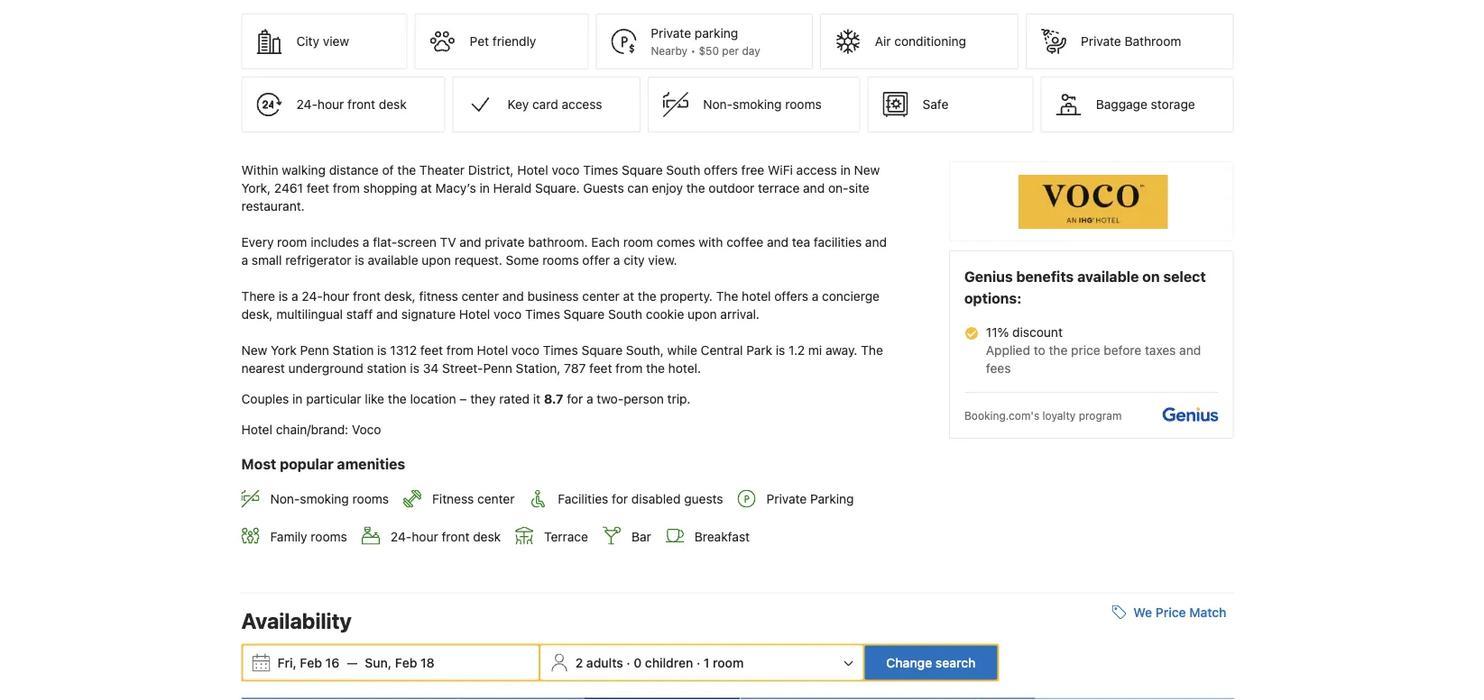 Task type: locate. For each thing, give the bounding box(es) containing it.
private up the 'nearby'
[[651, 26, 691, 41]]

walking
[[282, 163, 326, 178]]

restaurant.
[[241, 199, 305, 214]]

0 vertical spatial 24-
[[296, 97, 317, 112]]

1 vertical spatial front
[[353, 289, 381, 304]]

1
[[704, 656, 710, 671]]

0 horizontal spatial desk
[[379, 97, 407, 112]]

signature
[[401, 307, 456, 322]]

for left disabled
[[612, 492, 628, 507]]

0 vertical spatial voco
[[552, 163, 580, 178]]

the right enjoy
[[686, 181, 705, 196]]

desk up of
[[379, 97, 407, 112]]

access up on-
[[796, 163, 837, 178]]

within walking distance of the theater district, hotel voco times square south offers free wifi access in new york, 2461 feet from shopping at macy's in herald square. guests can enjoy the outdoor terrace and on-site restaurant. every room includes a flat-screen tv and private bathroom. each room comes with coffee and tea facilities and a small refrigerator is available upon request. some rooms offer a city view. there is a 24-hour front desk, fitness center and business center at the property. the hotel offers a concierge desk, multilingual staff and signature hotel voco times square south cookie upon arrival. new york penn station is 1312 feet from hotel voco times square south, while central park is 1.2 mi away. the nearest underground station is 34 street-penn station, 787 feet from the hotel.
[[241, 163, 890, 376]]

at down theater on the left top
[[421, 181, 432, 196]]

0 vertical spatial feet
[[307, 181, 329, 196]]

0 vertical spatial desk
[[379, 97, 407, 112]]

breakfast
[[694, 529, 750, 544]]

1 vertical spatial 24-
[[302, 289, 323, 304]]

1 vertical spatial for
[[612, 492, 628, 507]]

24- down amenities
[[391, 529, 412, 544]]

person
[[624, 392, 664, 407]]

rooms down bathroom.
[[542, 253, 579, 268]]

is left '1.2'
[[776, 343, 785, 358]]

and up request.
[[460, 235, 481, 250]]

fitness
[[419, 289, 458, 304]]

desk, down "there"
[[241, 307, 273, 322]]

square up "can" at the left of page
[[622, 163, 663, 178]]

0 horizontal spatial at
[[421, 181, 432, 196]]

2 · from the left
[[696, 656, 700, 671]]

0 vertical spatial south
[[666, 163, 700, 178]]

–
[[460, 392, 467, 407]]

conditioning
[[894, 34, 966, 49]]

family
[[270, 529, 307, 544]]

voco up square.
[[552, 163, 580, 178]]

guests
[[684, 492, 723, 507]]

baggage storage
[[1096, 97, 1195, 112]]

1 horizontal spatial south
[[666, 163, 700, 178]]

1 vertical spatial south
[[608, 307, 642, 322]]

new up nearest
[[241, 343, 267, 358]]

24- down "city"
[[296, 97, 317, 112]]

24-hour front desk down view
[[296, 97, 407, 112]]

non- down $50
[[703, 97, 733, 112]]

rooms right family
[[311, 529, 347, 544]]

voco
[[352, 423, 381, 438]]

smoking down most popular amenities
[[300, 492, 349, 507]]

0 vertical spatial the
[[716, 289, 738, 304]]

station,
[[516, 361, 561, 376]]

private left parking
[[766, 492, 807, 507]]

options:
[[964, 290, 1022, 307]]

non-smoking rooms down most popular amenities
[[270, 492, 389, 507]]

2 vertical spatial feet
[[589, 361, 612, 376]]

desk inside button
[[379, 97, 407, 112]]

1 horizontal spatial penn
[[483, 361, 512, 376]]

0 vertical spatial non-smoking rooms
[[703, 97, 822, 112]]

1.2
[[789, 343, 805, 358]]

2 vertical spatial voco
[[511, 343, 539, 358]]

arrival.
[[720, 307, 760, 322]]

park
[[746, 343, 772, 358]]

0 horizontal spatial south
[[608, 307, 642, 322]]

concierge
[[822, 289, 880, 304]]

central
[[701, 343, 743, 358]]

within
[[241, 163, 278, 178]]

smoking
[[733, 97, 782, 112], [300, 492, 349, 507]]

new up site
[[854, 163, 880, 178]]

hour up staff
[[323, 289, 349, 304]]

voco up station,
[[511, 343, 539, 358]]

private left the bathroom
[[1081, 34, 1121, 49]]

2 horizontal spatial feet
[[589, 361, 612, 376]]

feet down walking
[[307, 181, 329, 196]]

0 vertical spatial offers
[[704, 163, 738, 178]]

feb left 16
[[300, 656, 322, 671]]

genius
[[964, 269, 1013, 286]]

air conditioning
[[875, 34, 966, 49]]

couples
[[241, 392, 289, 407]]

from up street-
[[446, 343, 474, 358]]

the up cookie at the left top
[[638, 289, 657, 304]]

2 feb from the left
[[395, 656, 417, 671]]

offers right hotel
[[774, 289, 808, 304]]

0
[[634, 656, 642, 671]]

the right away.
[[861, 343, 883, 358]]

parking
[[695, 26, 738, 41]]

0 vertical spatial hour
[[317, 97, 344, 112]]

in down district,
[[479, 181, 490, 196]]

select
[[1163, 269, 1206, 286]]

desk
[[379, 97, 407, 112], [473, 529, 501, 544]]

front up "distance"
[[347, 97, 375, 112]]

private inside private parking nearby • $50 per day
[[651, 26, 691, 41]]

•
[[691, 44, 696, 57]]

shopping
[[363, 181, 417, 196]]

24-hour front desk
[[296, 97, 407, 112], [391, 529, 501, 544]]

in up on-
[[840, 163, 851, 178]]

from down "distance"
[[333, 181, 360, 196]]

baggage storage button
[[1041, 77, 1234, 133]]

0 horizontal spatial feb
[[300, 656, 322, 671]]

0 vertical spatial penn
[[300, 343, 329, 358]]

herald
[[493, 181, 532, 196]]

11%
[[986, 325, 1009, 340]]

the
[[397, 163, 416, 178], [686, 181, 705, 196], [638, 289, 657, 304], [1049, 343, 1068, 358], [646, 361, 665, 376], [388, 392, 407, 407]]

safe
[[922, 97, 948, 112]]

facilities for disabled guests
[[558, 492, 723, 507]]

penn up they at bottom
[[483, 361, 512, 376]]

feet up 34
[[420, 343, 443, 358]]

1 vertical spatial non-
[[270, 492, 300, 507]]

non- up family
[[270, 492, 300, 507]]

1 vertical spatial feet
[[420, 343, 443, 358]]

0 vertical spatial access
[[562, 97, 602, 112]]

0 horizontal spatial penn
[[300, 343, 329, 358]]

0 vertical spatial for
[[567, 392, 583, 407]]

2 horizontal spatial from
[[615, 361, 643, 376]]

booking.com's loyalty program
[[964, 410, 1122, 422]]

the right of
[[397, 163, 416, 178]]

in right couples
[[292, 392, 303, 407]]

0 vertical spatial smoking
[[733, 97, 782, 112]]

0 vertical spatial non-
[[703, 97, 733, 112]]

street-
[[442, 361, 483, 376]]

at down "city"
[[623, 289, 634, 304]]

0 horizontal spatial the
[[716, 289, 738, 304]]

every
[[241, 235, 274, 250]]

feet right 787
[[589, 361, 612, 376]]

fri, feb 16 — sun, feb 18
[[277, 656, 435, 671]]

1 vertical spatial offers
[[774, 289, 808, 304]]

the right "to"
[[1049, 343, 1068, 358]]

and
[[803, 181, 825, 196], [460, 235, 481, 250], [767, 235, 789, 250], [865, 235, 887, 250], [502, 289, 524, 304], [376, 307, 398, 322], [1179, 343, 1201, 358]]

24- inside within walking distance of the theater district, hotel voco times square south offers free wifi access in new york, 2461 feet from shopping at macy's in herald square. guests can enjoy the outdoor terrace and on-site restaurant. every room includes a flat-screen tv and private bathroom. each room comes with coffee and tea facilities and a small refrigerator is available upon request. some rooms offer a city view. there is a 24-hour front desk, fitness center and business center at the property. the hotel offers a concierge desk, multilingual staff and signature hotel voco times square south cookie upon arrival. new york penn station is 1312 feet from hotel voco times square south, while central park is 1.2 mi away. the nearest underground station is 34 street-penn station, 787 feet from the hotel.
[[302, 289, 323, 304]]

front up staff
[[353, 289, 381, 304]]

rooms up "wifi"
[[785, 97, 822, 112]]

square up 787
[[581, 343, 623, 358]]

theater
[[419, 163, 465, 178]]

upon down tv
[[422, 253, 451, 268]]

times down business
[[525, 307, 560, 322]]

0 vertical spatial in
[[840, 163, 851, 178]]

south,
[[626, 343, 664, 358]]

room
[[277, 235, 307, 250], [623, 235, 653, 250], [713, 656, 744, 671]]

1 horizontal spatial smoking
[[733, 97, 782, 112]]

tea
[[792, 235, 810, 250]]

room up "small"
[[277, 235, 307, 250]]

fri,
[[277, 656, 297, 671]]

rooms inside non-smoking rooms button
[[785, 97, 822, 112]]

0 horizontal spatial access
[[562, 97, 602, 112]]

1 vertical spatial new
[[241, 343, 267, 358]]

2 vertical spatial in
[[292, 392, 303, 407]]

front down fitness on the bottom left of the page
[[442, 529, 470, 544]]

room up "city"
[[623, 235, 653, 250]]

1 horizontal spatial available
[[1077, 269, 1139, 286]]

like
[[365, 392, 384, 407]]

1 vertical spatial the
[[861, 343, 883, 358]]

0 horizontal spatial desk,
[[241, 307, 273, 322]]

0 horizontal spatial in
[[292, 392, 303, 407]]

hotel right signature
[[459, 307, 490, 322]]

from down 'south,'
[[615, 361, 643, 376]]

1 vertical spatial access
[[796, 163, 837, 178]]

smoking down the day at top
[[733, 97, 782, 112]]

1 vertical spatial at
[[623, 289, 634, 304]]

hotel
[[517, 163, 548, 178], [459, 307, 490, 322], [477, 343, 508, 358], [241, 423, 272, 438]]

city view button
[[241, 14, 408, 70]]

for right 8.7
[[567, 392, 583, 407]]

1 horizontal spatial desk,
[[384, 289, 416, 304]]

desk, up signature
[[384, 289, 416, 304]]

0 vertical spatial upon
[[422, 253, 451, 268]]

1 horizontal spatial feb
[[395, 656, 417, 671]]

1 vertical spatial from
[[446, 343, 474, 358]]

hour down city view button
[[317, 97, 344, 112]]

0 horizontal spatial private
[[651, 26, 691, 41]]

24- inside button
[[296, 97, 317, 112]]

feb left 18
[[395, 656, 417, 671]]

available inside within walking distance of the theater district, hotel voco times square south offers free wifi access in new york, 2461 feet from shopping at macy's in herald square. guests can enjoy the outdoor terrace and on-site restaurant. every room includes a flat-screen tv and private bathroom. each room comes with coffee and tea facilities and a small refrigerator is available upon request. some rooms offer a city view. there is a 24-hour front desk, fitness center and business center at the property. the hotel offers a concierge desk, multilingual staff and signature hotel voco times square south cookie upon arrival. new york penn station is 1312 feet from hotel voco times square south, while central park is 1.2 mi away. the nearest underground station is 34 street-penn station, 787 feet from the hotel.
[[368, 253, 418, 268]]

upon
[[422, 253, 451, 268], [688, 307, 717, 322]]

nearby
[[651, 44, 687, 57]]

private bathroom button
[[1026, 14, 1234, 70]]

the down 'south,'
[[646, 361, 665, 376]]

0 vertical spatial new
[[854, 163, 880, 178]]

mi
[[808, 343, 822, 358]]

away.
[[825, 343, 857, 358]]

square down business
[[564, 307, 605, 322]]

· left 0
[[626, 656, 630, 671]]

1 vertical spatial smoking
[[300, 492, 349, 507]]

site
[[849, 181, 869, 196]]

and right staff
[[376, 307, 398, 322]]

1 horizontal spatial private
[[766, 492, 807, 507]]

0 vertical spatial 24-hour front desk
[[296, 97, 407, 112]]

24-hour front desk down fitness on the bottom left of the page
[[391, 529, 501, 544]]

sun,
[[365, 656, 392, 671]]

before
[[1104, 343, 1141, 358]]

available left on
[[1077, 269, 1139, 286]]

private inside button
[[1081, 34, 1121, 49]]

two-
[[597, 392, 624, 407]]

hotel up herald
[[517, 163, 548, 178]]

2 horizontal spatial room
[[713, 656, 744, 671]]

1 horizontal spatial at
[[623, 289, 634, 304]]

private parking
[[766, 492, 854, 507]]

upon down property.
[[688, 307, 717, 322]]

match
[[1189, 605, 1227, 620]]

family rooms
[[270, 529, 347, 544]]

available inside genius benefits available on select options:
[[1077, 269, 1139, 286]]

the up arrival.
[[716, 289, 738, 304]]

private bathroom
[[1081, 34, 1181, 49]]

1 horizontal spatial feet
[[420, 343, 443, 358]]

desk down "fitness center"
[[473, 529, 501, 544]]

and left the tea
[[767, 235, 789, 250]]

1 horizontal spatial from
[[446, 343, 474, 358]]

24- up multilingual
[[302, 289, 323, 304]]

the inside 11% discount applied to the price before taxes and fees
[[1049, 343, 1068, 358]]

in
[[840, 163, 851, 178], [479, 181, 490, 196], [292, 392, 303, 407]]

2 horizontal spatial private
[[1081, 34, 1121, 49]]

south up enjoy
[[666, 163, 700, 178]]

1 horizontal spatial access
[[796, 163, 837, 178]]

program
[[1079, 410, 1122, 422]]

0 horizontal spatial ·
[[626, 656, 630, 671]]

of
[[382, 163, 394, 178]]

1 horizontal spatial for
[[612, 492, 628, 507]]

0 vertical spatial at
[[421, 181, 432, 196]]

voco down some
[[494, 307, 522, 322]]

1 vertical spatial in
[[479, 181, 490, 196]]

1 vertical spatial times
[[525, 307, 560, 322]]

0 horizontal spatial upon
[[422, 253, 451, 268]]

· left 1 at bottom left
[[696, 656, 700, 671]]

south left cookie at the left top
[[608, 307, 642, 322]]

non-smoking rooms down the day at top
[[703, 97, 822, 112]]

1 horizontal spatial ·
[[696, 656, 700, 671]]

rooms
[[785, 97, 822, 112], [542, 253, 579, 268], [352, 492, 389, 507], [311, 529, 347, 544]]

the right like
[[388, 392, 407, 407]]

1 vertical spatial hour
[[323, 289, 349, 304]]

desk,
[[384, 289, 416, 304], [241, 307, 273, 322]]

0 vertical spatial front
[[347, 97, 375, 112]]

access right card
[[562, 97, 602, 112]]

is left 34
[[410, 361, 419, 376]]

offers up outdoor at the top of the page
[[704, 163, 738, 178]]

a up multilingual
[[291, 289, 298, 304]]

a left flat-
[[363, 235, 369, 250]]

terrace
[[758, 181, 800, 196]]

0 horizontal spatial for
[[567, 392, 583, 407]]

2 vertical spatial times
[[543, 343, 578, 358]]

hour down fitness on the bottom left of the page
[[412, 529, 438, 544]]

times up guests at the top left
[[583, 163, 618, 178]]

is
[[355, 253, 364, 268], [279, 289, 288, 304], [377, 343, 387, 358], [776, 343, 785, 358], [410, 361, 419, 376]]

non-smoking rooms button
[[648, 77, 860, 133]]

rated
[[499, 392, 530, 407]]

penn up underground
[[300, 343, 329, 358]]

a left "city"
[[613, 253, 620, 268]]

0 horizontal spatial available
[[368, 253, 418, 268]]

new
[[854, 163, 880, 178], [241, 343, 267, 358]]

times up 787
[[543, 343, 578, 358]]

coffee
[[726, 235, 763, 250]]

card
[[532, 97, 558, 112]]

0 horizontal spatial smoking
[[300, 492, 349, 507]]

1 vertical spatial non-smoking rooms
[[270, 492, 389, 507]]

1 horizontal spatial non-
[[703, 97, 733, 112]]

hour inside within walking distance of the theater district, hotel voco times square south offers free wifi access in new york, 2461 feet from shopping at macy's in herald square. guests can enjoy the outdoor terrace and on-site restaurant. every room includes a flat-screen tv and private bathroom. each room comes with coffee and tea facilities and a small refrigerator is available upon request. some rooms offer a city view. there is a 24-hour front desk, fitness center and business center at the property. the hotel offers a concierge desk, multilingual staff and signature hotel voco times square south cookie upon arrival. new york penn station is 1312 feet from hotel voco times square south, while central park is 1.2 mi away. the nearest underground station is 34 street-penn station, 787 feet from the hotel.
[[323, 289, 349, 304]]

hotel chain/brand: voco
[[241, 423, 381, 438]]



Task type: describe. For each thing, give the bounding box(es) containing it.
1 vertical spatial 24-hour front desk
[[391, 529, 501, 544]]

sun, feb 18 button
[[358, 647, 442, 680]]

0 horizontal spatial offers
[[704, 163, 738, 178]]

a left two-
[[586, 392, 593, 407]]

wifi
[[768, 163, 793, 178]]

view
[[323, 34, 349, 49]]

disabled
[[631, 492, 681, 507]]

2 vertical spatial from
[[615, 361, 643, 376]]

city
[[624, 253, 645, 268]]

24-hour front desk button
[[241, 77, 445, 133]]

city
[[296, 34, 319, 49]]

search
[[935, 656, 976, 671]]

multilingual
[[276, 307, 343, 322]]

booking.com's
[[964, 410, 1039, 422]]

2 vertical spatial front
[[442, 529, 470, 544]]

34
[[423, 361, 439, 376]]

0 vertical spatial times
[[583, 163, 618, 178]]

1 vertical spatial voco
[[494, 307, 522, 322]]

taxes
[[1145, 343, 1176, 358]]

parking
[[810, 492, 854, 507]]

18
[[420, 656, 435, 671]]

air conditioning button
[[820, 14, 1019, 70]]

a left "small"
[[241, 253, 248, 268]]

0 horizontal spatial non-smoking rooms
[[270, 492, 389, 507]]

key card access button
[[452, 77, 641, 133]]

guests
[[583, 181, 624, 196]]

pet friendly
[[470, 34, 536, 49]]

includes
[[311, 235, 359, 250]]

storage
[[1151, 97, 1195, 112]]

fees
[[986, 361, 1011, 376]]

a left concierge
[[812, 289, 819, 304]]

each
[[591, 235, 620, 250]]

on
[[1142, 269, 1160, 286]]

and inside 11% discount applied to the price before taxes and fees
[[1179, 343, 1201, 358]]

distance
[[329, 163, 379, 178]]

room inside button
[[713, 656, 744, 671]]

genius benefits available on select options:
[[964, 269, 1206, 307]]

16
[[325, 656, 339, 671]]

screen
[[397, 235, 436, 250]]

air
[[875, 34, 891, 49]]

1312
[[390, 343, 417, 358]]

private for private bathroom
[[1081, 34, 1121, 49]]

private for private parking nearby • $50 per day
[[651, 26, 691, 41]]

it
[[533, 392, 541, 407]]

2 horizontal spatial in
[[840, 163, 851, 178]]

we price match
[[1133, 605, 1227, 620]]

key
[[507, 97, 529, 112]]

hotel
[[742, 289, 771, 304]]

1 horizontal spatial room
[[623, 235, 653, 250]]

0 horizontal spatial feet
[[307, 181, 329, 196]]

and down some
[[502, 289, 524, 304]]

while
[[667, 343, 697, 358]]

trip.
[[667, 392, 690, 407]]

we price match button
[[1105, 597, 1234, 629]]

1 feb from the left
[[300, 656, 322, 671]]

can
[[627, 181, 648, 196]]

1 vertical spatial penn
[[483, 361, 512, 376]]

most
[[241, 456, 276, 473]]

price
[[1156, 605, 1186, 620]]

center down request.
[[461, 289, 499, 304]]

hotel.
[[668, 361, 701, 376]]

hotel down couples
[[241, 423, 272, 438]]

hour inside button
[[317, 97, 344, 112]]

chain/brand:
[[276, 423, 348, 438]]

price
[[1071, 343, 1100, 358]]

pet
[[470, 34, 489, 49]]

non- inside button
[[703, 97, 733, 112]]

bar
[[631, 529, 651, 544]]

smoking inside button
[[733, 97, 782, 112]]

free
[[741, 163, 764, 178]]

access inside key card access button
[[562, 97, 602, 112]]

nearest
[[241, 361, 285, 376]]

district,
[[468, 163, 514, 178]]

1 vertical spatial desk
[[473, 529, 501, 544]]

pet friendly button
[[415, 14, 589, 70]]

—
[[347, 656, 358, 671]]

on-
[[828, 181, 849, 196]]

and right facilities
[[865, 235, 887, 250]]

voco image
[[1018, 175, 1168, 229]]

1 · from the left
[[626, 656, 630, 671]]

24-hour front desk inside button
[[296, 97, 407, 112]]

location
[[410, 392, 456, 407]]

rooms down amenities
[[352, 492, 389, 507]]

property.
[[660, 289, 713, 304]]

cookie
[[646, 307, 684, 322]]

center right fitness on the bottom left of the page
[[477, 492, 515, 507]]

1 horizontal spatial new
[[854, 163, 880, 178]]

and left on-
[[803, 181, 825, 196]]

private for private parking
[[766, 492, 807, 507]]

refrigerator
[[285, 253, 351, 268]]

center down offer
[[582, 289, 620, 304]]

0 horizontal spatial new
[[241, 343, 267, 358]]

popular
[[280, 456, 334, 473]]

1 vertical spatial upon
[[688, 307, 717, 322]]

loyalty
[[1043, 410, 1076, 422]]

per
[[722, 44, 739, 57]]

benefits
[[1016, 269, 1074, 286]]

some
[[506, 253, 539, 268]]

non-smoking rooms inside button
[[703, 97, 822, 112]]

business
[[527, 289, 579, 304]]

is down "includes" on the left top of the page
[[355, 253, 364, 268]]

1 vertical spatial desk,
[[241, 307, 273, 322]]

0 vertical spatial from
[[333, 181, 360, 196]]

rooms inside within walking distance of the theater district, hotel voco times square south offers free wifi access in new york, 2461 feet from shopping at macy's in herald square. guests can enjoy the outdoor terrace and on-site restaurant. every room includes a flat-screen tv and private bathroom. each room comes with coffee and tea facilities and a small refrigerator is available upon request. some rooms offer a city view. there is a 24-hour front desk, fitness center and business center at the property. the hotel offers a concierge desk, multilingual staff and signature hotel voco times square south cookie upon arrival. new york penn station is 1312 feet from hotel voco times square south, while central park is 1.2 mi away. the nearest underground station is 34 street-penn station, 787 feet from the hotel.
[[542, 253, 579, 268]]

front inside button
[[347, 97, 375, 112]]

0 horizontal spatial non-
[[270, 492, 300, 507]]

1 vertical spatial square
[[564, 307, 605, 322]]

2 vertical spatial 24-
[[391, 529, 412, 544]]

is right "there"
[[279, 289, 288, 304]]

front inside within walking distance of the theater district, hotel voco times square south offers free wifi access in new york, 2461 feet from shopping at macy's in herald square. guests can enjoy the outdoor terrace and on-site restaurant. every room includes a flat-screen tv and private bathroom. each room comes with coffee and tea facilities and a small refrigerator is available upon request. some rooms offer a city view. there is a 24-hour front desk, fitness center and business center at the property. the hotel offers a concierge desk, multilingual staff and signature hotel voco times square south cookie upon arrival. new york penn station is 1312 feet from hotel voco times square south, while central park is 1.2 mi away. the nearest underground station is 34 street-penn station, 787 feet from the hotel.
[[353, 289, 381, 304]]

0 vertical spatial desk,
[[384, 289, 416, 304]]

view.
[[648, 253, 677, 268]]

0 horizontal spatial room
[[277, 235, 307, 250]]

hotel up street-
[[477, 343, 508, 358]]

0 vertical spatial square
[[622, 163, 663, 178]]

children
[[645, 656, 693, 671]]

access inside within walking distance of the theater district, hotel voco times square south offers free wifi access in new york, 2461 feet from shopping at macy's in herald square. guests can enjoy the outdoor terrace and on-site restaurant. every room includes a flat-screen tv and private bathroom. each room comes with coffee and tea facilities and a small refrigerator is available upon request. some rooms offer a city view. there is a 24-hour front desk, fitness center and business center at the property. the hotel offers a concierge desk, multilingual staff and signature hotel voco times square south cookie upon arrival. new york penn station is 1312 feet from hotel voco times square south, while central park is 1.2 mi away. the nearest underground station is 34 street-penn station, 787 feet from the hotel.
[[796, 163, 837, 178]]

particular
[[306, 392, 361, 407]]

1 horizontal spatial offers
[[774, 289, 808, 304]]

macy's
[[435, 181, 476, 196]]

most popular amenities
[[241, 456, 405, 473]]

comes
[[657, 235, 695, 250]]

small
[[252, 253, 282, 268]]

they
[[470, 392, 496, 407]]

is up station
[[377, 343, 387, 358]]

bathroom
[[1125, 34, 1181, 49]]

2 vertical spatial hour
[[412, 529, 438, 544]]

key card access
[[507, 97, 602, 112]]

2 vertical spatial square
[[581, 343, 623, 358]]

station
[[333, 343, 374, 358]]

1 horizontal spatial in
[[479, 181, 490, 196]]

york
[[271, 343, 297, 358]]

flat-
[[373, 235, 397, 250]]



Task type: vqa. For each thing, say whether or not it's contained in the screenshot.
31,
no



